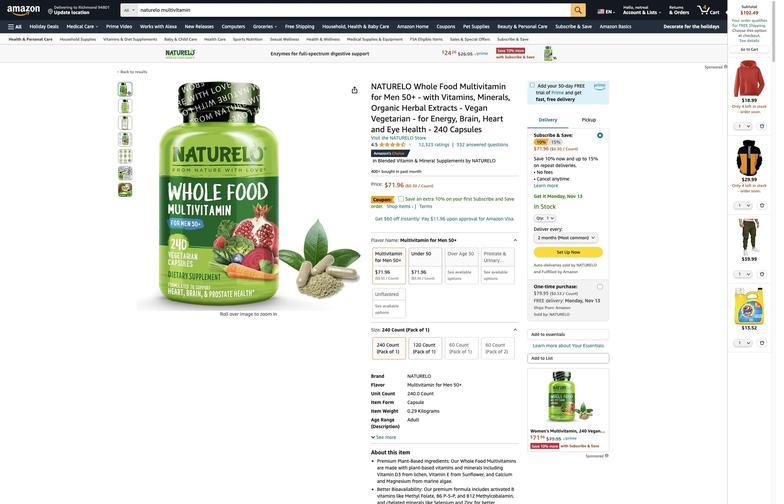 Task type: locate. For each thing, give the bounding box(es) containing it.
1 horizontal spatial your
[[548, 83, 557, 89]]

0 horizontal spatial wellness
[[283, 37, 299, 42]]

to right up
[[582, 156, 587, 161]]

see for prostate & urinary health
[[484, 269, 490, 274]]

15% down subscribe & save:
[[551, 139, 561, 145]]

/
[[563, 146, 565, 151], [418, 183, 420, 188], [386, 276, 387, 280], [422, 276, 424, 280], [563, 291, 565, 296]]

essentials
[[583, 343, 604, 349]]

1 • from the top
[[534, 169, 536, 175]]

count) up extra
[[421, 183, 433, 188]]

health inside health & personal care link
[[9, 37, 21, 42]]

leave feedback on sponsored ad element
[[705, 65, 728, 69], [586, 454, 609, 458]]

on left first
[[446, 196, 452, 202]]

and
[[565, 90, 573, 95], [371, 125, 385, 134], [567, 156, 575, 161], [495, 196, 503, 202], [534, 269, 541, 274], [455, 465, 463, 470], [486, 471, 494, 477], [377, 478, 385, 484], [457, 493, 465, 499], [377, 500, 385, 504], [455, 500, 463, 504]]

- inside $18.99 only 4 left in stock - order soon.
[[738, 109, 740, 114]]

count inside "120 count (pack of 1)"
[[423, 342, 435, 348]]

0 horizontal spatial sponsored link
[[586, 454, 609, 458]]

free up the 'ships'
[[534, 298, 545, 304]]

free inside your order qualifies for free shipping. choose this option at checkout. see details
[[739, 23, 748, 28]]

1 horizontal spatial options
[[448, 276, 461, 281]]

health inside household, health & baby care link
[[348, 23, 362, 29]]

supplements inside the navigation navigation
[[133, 37, 157, 42]]

household supplies
[[60, 37, 96, 42]]

1 item from the top
[[371, 399, 381, 405]]

dropdown image
[[747, 125, 751, 127], [747, 204, 751, 207], [592, 236, 595, 239], [747, 342, 751, 344]]

radio inactive image
[[597, 284, 603, 290]]

$71.96 ($0.30 /  count) down under 50
[[411, 269, 435, 280]]

2 vertical spatial 240
[[377, 342, 385, 348]]

1 horizontal spatial see available options
[[448, 269, 471, 281]]

size: 240 count (pack of 1)
[[371, 327, 430, 332]]

0 vertical spatial 10%
[[537, 139, 546, 145]]

unit
[[371, 391, 381, 396]]

shipping.
[[749, 23, 766, 28]]

to inside option
[[541, 356, 545, 361]]

our up folate,
[[424, 486, 432, 492]]

0 horizontal spatial your
[[572, 343, 582, 349]]

dropdown image right qty: 1
[[551, 217, 554, 220]]

1 flavor from the top
[[371, 237, 384, 243]]

1 horizontal spatial minerals
[[464, 465, 482, 470]]

care inside health care link
[[218, 37, 226, 42]]

$71.96 ($0.30 /  count)
[[534, 146, 578, 151], [375, 269, 399, 280], [411, 269, 435, 280]]

add inside option
[[532, 356, 540, 361]]

1 vertical spatial on
[[446, 196, 452, 202]]

1 vertical spatial free
[[574, 83, 585, 89]]

your inside your order qualifies for free shipping. choose this option at checkout. see details
[[732, 18, 740, 23]]

1 down $18.99 only 4 left in stock - order soon. at the right of the page
[[739, 124, 741, 128]]

None submit
[[571, 3, 586, 17], [118, 83, 132, 96], [118, 99, 132, 113], [118, 116, 132, 130], [757, 123, 767, 129], [118, 133, 132, 146], [118, 150, 132, 163], [118, 166, 132, 180], [118, 183, 132, 197], [757, 202, 767, 209], [373, 248, 406, 284], [409, 248, 442, 284], [445, 248, 478, 284], [482, 248, 514, 284], [757, 271, 767, 278], [373, 288, 406, 318], [757, 339, 767, 346], [571, 3, 586, 17], [118, 83, 132, 96], [118, 99, 132, 113], [118, 116, 132, 130], [757, 123, 767, 129], [118, 133, 132, 146], [118, 150, 132, 163], [118, 166, 132, 180], [118, 183, 132, 197], [757, 202, 767, 209], [373, 248, 406, 284], [409, 248, 442, 284], [445, 248, 478, 284], [482, 248, 514, 284], [757, 271, 767, 278], [373, 288, 406, 318], [757, 339, 767, 346]]

1 vertical spatial dropdown image
[[747, 273, 751, 276]]

0 vertical spatial your
[[732, 18, 740, 23]]

1 for $13.52
[[739, 340, 741, 345]]

None checkbox
[[530, 83, 535, 87]]

auto-
[[534, 263, 544, 268]]

2 horizontal spatial available
[[492, 269, 508, 274]]

free up at
[[739, 23, 748, 28]]

medical supplies & equipment link
[[344, 34, 406, 44]]

naturelo inside auto-deliveries sold by naturelo and fulfilled by amazon
[[577, 263, 597, 268]]

13 down save 10% now and up to 15% on repeat deliveries. • no fees • cancel anytime learn more
[[577, 193, 583, 199]]

supplies for household
[[81, 37, 96, 42]]

(pack inside 60 count (pack of 1)
[[449, 349, 461, 354]]

0 vertical spatial the
[[693, 23, 700, 29]]

stock inside $18.99 only 4 left in stock - order soon.
[[757, 104, 767, 109]]

free inside the add your 30-day free trial of
[[574, 83, 585, 89]]

0 vertical spatial only
[[732, 104, 741, 109]]

60 inside '60 count (pack of 2)'
[[486, 342, 491, 348]]

1 vertical spatial personal
[[27, 37, 43, 42]]

subscribe & save link
[[552, 22, 596, 31], [494, 34, 532, 44]]

supplies up offers
[[472, 23, 490, 29]]

of for 60 count (pack of 2)
[[498, 349, 503, 354]]

0 horizontal spatial age
[[371, 417, 380, 422]]

time
[[545, 284, 555, 289]]

order inside $29.99 only 4 left in stock - order soon.
[[741, 188, 750, 193]]

zoom
[[260, 311, 272, 317]]

1 right qty:
[[547, 216, 549, 220]]

this up premium
[[388, 449, 397, 456]]

naturelo up 240.0 count
[[408, 373, 431, 379]]

0 horizontal spatial this
[[388, 449, 397, 456]]

12,323 ratings link
[[419, 142, 450, 147]]

save up repeat
[[534, 156, 544, 161]]

cart
[[710, 9, 720, 15], [751, 47, 758, 51]]

(pack inside 240 count (pack of 1)
[[377, 349, 388, 354]]

1 vertical spatial whole
[[460, 458, 474, 464]]

4
[[703, 4, 707, 10], [742, 104, 744, 109], [742, 183, 744, 188]]

2 vertical spatial 10%
[[435, 196, 445, 202]]

jmierr mens fashion cargo pants - casual cotton tapered stretch twill chino athletic joggers sweatpants workout trousers with pockets for men, us 38(xl), a green 1 image
[[731, 219, 768, 256]]

2 stock from the top
[[757, 183, 767, 188]]

0 horizontal spatial on
[[446, 196, 452, 202]]

marine
[[424, 478, 439, 484]]

naturelo down from:
[[550, 312, 570, 317]]

1 vertical spatial the
[[382, 135, 389, 141]]

count) inside one-time purchase: $79.95 ( $0.33 / count) free delivery: monday, nov 13 ships from: amazon sold by: naturelo
[[566, 291, 578, 296]]

|
[[452, 142, 454, 147], [415, 204, 416, 209]]

checkbox image
[[399, 196, 404, 201]]

see right extender expand image at bottom left
[[376, 434, 384, 440]]

0 horizontal spatial supplies
[[81, 37, 96, 42]]

0 horizontal spatial all
[[15, 24, 22, 29]]

1 vertical spatial all
[[15, 24, 22, 29]]

and up sunflower,
[[455, 465, 463, 470]]

wellness down free
[[283, 37, 299, 42]]

order down $102.49
[[741, 18, 751, 23]]

count inside 240 count (pack of 1)
[[386, 342, 399, 348]]

see available options for urinary
[[484, 269, 508, 281]]

of inside "120 count (pack of 1)"
[[426, 349, 430, 354]]

0 vertical spatial personal
[[518, 23, 537, 29]]

richmond
[[78, 5, 97, 10]]

selected flavor name is multivitamin for men 50+. tap to collapse. element
[[371, 233, 519, 247]]

leave feedback on sponsored ad element for the top sponsored link
[[705, 65, 728, 69]]

1 horizontal spatial nov
[[585, 298, 594, 304]]

add to essentials
[[532, 332, 565, 337]]

60 inside 60 count (pack of 1)
[[449, 342, 455, 348]]

soon. inside $18.99 only 4 left in stock - order soon.
[[751, 109, 761, 114]]

see down urinary
[[484, 269, 490, 274]]

by down deliveries
[[558, 269, 562, 274]]

available down "over age 50"
[[455, 269, 471, 274]]

amazon home
[[397, 23, 429, 29]]

and down formula
[[457, 493, 465, 499]]

see available options down "over age 50"
[[448, 269, 471, 281]]

health & wellness
[[307, 37, 340, 42]]

1 vertical spatial |
[[415, 204, 416, 209]]

multivitamin down name:
[[375, 251, 402, 256]]

health down urinary
[[484, 264, 498, 270]]

learn more link
[[534, 183, 558, 188]]

with
[[155, 23, 164, 29], [423, 92, 439, 102], [398, 465, 408, 470]]

/ down under 50
[[422, 276, 424, 280]]

all inside button
[[15, 24, 22, 29]]

1 vertical spatial food
[[475, 458, 486, 464]]

(pack inside "120 count (pack of 1)"
[[413, 349, 424, 354]]

over
[[230, 311, 239, 317]]

personal down "holiday"
[[27, 37, 43, 42]]

stock down spring&amp;gege youth solid pullover sport hoodies soft kids hooded sweatshirts for boys and girls size 5-6 years red image
[[757, 104, 767, 109]]

health
[[348, 23, 362, 29], [9, 37, 21, 42], [204, 37, 217, 42], [307, 37, 319, 42], [402, 125, 426, 134], [484, 264, 498, 270]]

count up form
[[382, 391, 395, 396]]

only inside $18.99 only 4 left in stock - order soon.
[[732, 104, 741, 109]]

order down $18.99
[[741, 109, 750, 114]]

0 horizontal spatial get
[[375, 216, 383, 222]]

to right 'back'
[[130, 69, 134, 74]]

1 delete image from the top
[[760, 124, 765, 128]]

2 vertical spatial order
[[741, 188, 750, 193]]

extender expand image
[[371, 435, 375, 438]]

see inside your order qualifies for free shipping. choose this option at checkout. see details
[[740, 38, 746, 43]]

and down the auto-
[[534, 269, 541, 274]]

1 horizontal spatial whole
[[460, 458, 474, 464]]

calcium
[[495, 471, 512, 477]]

0 vertical spatial prime
[[106, 23, 119, 29]]

1 vertical spatial soon.
[[751, 188, 761, 193]]

0 horizontal spatial prime
[[106, 23, 119, 29]]

see down unflavored
[[375, 303, 382, 308]]

prime for the prime link
[[552, 90, 564, 95]]

$71.96 ($0.30 /  count) for under
[[411, 269, 435, 280]]

tab list containing delivery
[[528, 111, 609, 129]]

amazon home link
[[393, 22, 433, 31]]

sunflower,
[[462, 471, 485, 477]]

to inside delivering to richmond 94801 update location
[[74, 5, 77, 10]]

$71.96 down 400+ bought in past month at the top of the page
[[385, 181, 404, 189]]

only down spring&amp;gege youth solid pullover sport hoodies soft kids hooded sweatshirts for boys and girls size 5-6 years red image
[[732, 104, 741, 109]]

to left "richmond"
[[74, 5, 77, 10]]

$13.52
[[742, 325, 757, 330]]

one-
[[534, 284, 545, 289]]

13
[[577, 193, 583, 199], [595, 298, 600, 304]]

medical for medical care
[[67, 23, 83, 29]]

minerals up sunflower,
[[464, 465, 482, 470]]

all down amazon image at the top left of the page
[[15, 24, 22, 29]]

count) inside price: $71.96 ($0.30 /  count)
[[421, 183, 433, 188]]

equipment
[[383, 37, 403, 42]]

decorate
[[664, 23, 684, 29]]

spring&amp;gege youth solid pullover sport hoodies soft kids hooded sweatshirts for boys and girls size 5-6 years red image
[[731, 60, 768, 97]]

1 vertical spatial medical
[[347, 37, 361, 42]]

dropdown image for $29.99
[[747, 204, 751, 207]]

nov
[[567, 193, 576, 199], [585, 298, 594, 304]]

1 vertical spatial age
[[371, 417, 380, 422]]

count
[[392, 327, 405, 332], [386, 342, 399, 348], [423, 342, 435, 348], [456, 342, 469, 348], [492, 342, 505, 348], [382, 391, 395, 396], [421, 391, 434, 396]]

2 item from the top
[[371, 408, 381, 414]]

with up extracts at the top of the page
[[423, 92, 439, 102]]

notreal
[[635, 5, 649, 10]]

blended
[[378, 158, 396, 163]]

2 vertical spatial 4
[[742, 183, 744, 188]]

count down selected size is 240 count (pack of 1). tap to collapse. element
[[456, 342, 469, 348]]

0 vertical spatial add
[[538, 83, 546, 89]]

list
[[546, 356, 553, 361]]

1 50 from the left
[[426, 251, 431, 256]]

1 horizontal spatial 13
[[595, 298, 600, 304]]

2 horizontal spatial supplies
[[472, 23, 490, 29]]

to inside 'link'
[[747, 47, 750, 51]]

count inside 60 count (pack of 1)
[[456, 342, 469, 348]]

10% inside save 10% now and up to 15% on repeat deliveries. • no fees • cancel anytime learn more
[[545, 156, 555, 161]]

your up the prime link
[[548, 83, 557, 89]]

magnesium
[[386, 478, 411, 484]]

1 vertical spatial sponsored
[[586, 454, 605, 458]]

0 horizontal spatial multivitamin for men 50+
[[375, 251, 402, 263]]

dropdown image
[[551, 217, 554, 220], [747, 273, 751, 276]]

(pack left 2)
[[486, 349, 497, 354]]

1 horizontal spatial this
[[747, 28, 754, 33]]

1 wellness from the left
[[283, 37, 299, 42]]

items
[[399, 204, 411, 209]]

1 60 from the left
[[449, 342, 455, 348]]

health down all button
[[9, 37, 21, 42]]

left
[[745, 104, 752, 109], [745, 183, 752, 188]]

1 vertical spatial 10%
[[545, 156, 555, 161]]

13 inside one-time purchase: $79.95 ( $0.33 / count) free delivery: monday, nov 13 ships from: amazon sold by: naturelo
[[595, 298, 600, 304]]

amazon inside auto-deliveries sold by naturelo and fulfilled by amazon
[[563, 269, 578, 274]]

count right 120
[[423, 342, 435, 348]]

options up "size:"
[[375, 310, 389, 315]]

care inside health & personal care link
[[44, 37, 52, 42]]

and up deliveries.
[[567, 156, 575, 161]]

deliveries
[[544, 263, 562, 268]]

1 vertical spatial your
[[572, 343, 582, 349]]

account
[[623, 9, 641, 15]]

1) down size: 240 count (pack of 1)
[[395, 349, 399, 354]]

including
[[484, 465, 503, 470]]

sexual wellness link
[[266, 34, 303, 44]]

stock inside $29.99 only 4 left in stock - order soon.
[[757, 183, 767, 188]]

multivitamin up minerals,
[[460, 82, 506, 91]]

0 horizontal spatial 50
[[426, 251, 431, 256]]

to right go
[[747, 47, 750, 51]]

3 delete image from the top
[[760, 272, 765, 276]]

0 vertical spatial minerals
[[464, 465, 482, 470]]

0 vertical spatial subscribe & save
[[556, 23, 592, 29]]

our right ingredients:
[[451, 458, 459, 464]]

count right 240.0
[[421, 391, 434, 396]]

sponsored for the top sponsored link
[[705, 65, 724, 69]]

0 horizontal spatial $71.96 ($0.30 /  count)
[[375, 269, 399, 280]]

1 horizontal spatial food
[[475, 458, 486, 464]]

naturelo whole food multivitamin for men 50+ - with vitamins, minerals, organic herbal extracts - vegan vegetarian - for energy, brain, heart and eye health - 240 capsules image
[[137, 81, 361, 311]]

naturelo down the now
[[577, 263, 597, 268]]

fsa
[[410, 37, 417, 42]]

left inside $18.99 only 4 left in stock - order soon.
[[745, 104, 752, 109]]

your right about
[[572, 343, 582, 349]]

more down add to essentials in the right of the page
[[546, 343, 557, 349]]

1 vertical spatial our
[[424, 486, 432, 492]]

medical care
[[67, 23, 94, 29]]

60 Count (Pack of 2) submit
[[482, 337, 514, 359]]

2 60 from the left
[[486, 342, 491, 348]]

to inside ‹ back to results
[[130, 69, 134, 74]]

amazon inside one-time purchase: $79.95 ( $0.33 / count) free delivery: monday, nov 13 ships from: amazon sold by: naturelo
[[556, 305, 571, 310]]

1 left delete image
[[739, 340, 741, 345]]

of for 60 count (pack of 1)
[[462, 349, 466, 354]]

1) for 240 count (pack of 1)
[[395, 349, 399, 354]]

options down urinary
[[484, 276, 498, 281]]

0 horizontal spatial nov
[[567, 193, 576, 199]]

account & lists
[[623, 9, 657, 15]]

only down the sfqzhgz unisex japanese animation hoodie cosplay clothing fashion sweatshirts adult hoodies for men and women b xx-large image
[[732, 183, 741, 188]]

0 vertical spatial this
[[747, 28, 754, 33]]

1 for $29.99
[[739, 203, 741, 208]]

count for unit count
[[382, 391, 395, 396]]

in stock
[[534, 203, 556, 210]]

soon. for $18.99
[[751, 109, 761, 114]]

your left first
[[453, 196, 463, 202]]

nutrition
[[246, 37, 263, 42]]

240 down "size:"
[[377, 342, 385, 348]]

1 left from the top
[[745, 104, 752, 109]]

2 soon. from the top
[[751, 188, 761, 193]]

stock down the sfqzhgz unisex japanese animation hoodie cosplay clothing fashion sweatshirts adult hoodies for men and women b xx-large image
[[757, 183, 767, 188]]

based
[[411, 458, 423, 464]]

special
[[465, 37, 478, 42]]

now
[[556, 156, 565, 161]]

1 vertical spatial this
[[388, 449, 397, 456]]

1) inside "120 count (pack of 1)"
[[431, 349, 436, 354]]

4 down '$29.99'
[[742, 183, 744, 188]]

1 vertical spatial 15%
[[588, 156, 598, 161]]

of inside 60 count (pack of 1)
[[462, 349, 466, 354]]

navigation navigation
[[0, 0, 772, 504]]

sexual
[[270, 37, 282, 42]]

1 horizontal spatial $71.96 ($0.30 /  count)
[[411, 269, 435, 280]]

add up 'trial'
[[538, 83, 546, 89]]

ingredients:
[[425, 458, 450, 464]]

basics
[[619, 23, 631, 29]]

health down releases
[[204, 37, 217, 42]]

(pack inside '60 count (pack of 2)'
[[486, 349, 497, 354]]

add inside the add your 30-day free trial of
[[538, 83, 546, 89]]

(most
[[558, 235, 569, 240]]

60 Count (Pack of 1) submit
[[445, 337, 478, 359]]

• left the no
[[534, 169, 536, 175]]

add inside button
[[532, 332, 540, 337]]

delivery
[[539, 117, 557, 122]]

item down item form
[[371, 408, 381, 414]]

supplies for pet
[[472, 23, 490, 29]]

0 vertical spatial delete image
[[760, 124, 765, 128]]

beauty & personal care
[[498, 23, 548, 29]]

monday, down purchase:
[[565, 298, 584, 304]]

it
[[543, 193, 546, 199]]

$79.95
[[534, 290, 549, 296]]

1 for $39.99
[[739, 272, 741, 276]]

premium
[[433, 486, 453, 492]]

monday, right the it
[[547, 193, 566, 199]]

1 horizontal spatial dropdown image
[[747, 273, 751, 276]]

care inside household, health & baby care link
[[380, 23, 389, 29]]

2 only from the top
[[732, 183, 741, 188]]

delivering to richmond 94801 update location
[[54, 5, 110, 15]]

0 vertical spatial order
[[741, 18, 751, 23]]

1) inside 240 count (pack of 1)
[[395, 349, 399, 354]]

extracts
[[428, 103, 458, 112]]

1 vertical spatial baby
[[164, 37, 173, 42]]

subscribe inside the save an extra 10% on your first subscribe and save order.
[[473, 196, 494, 202]]

1 horizontal spatial multivitamin for men 50+
[[408, 382, 462, 388]]

and inside auto-deliveries sold by naturelo and fulfilled by amazon
[[534, 269, 541, 274]]

get for get $60 off instantly: pay $11.96 upon approval for  amazon visa.
[[375, 216, 383, 222]]

1 horizontal spatial vitamins
[[436, 465, 454, 470]]

prime inside the navigation navigation
[[106, 23, 119, 29]]

radio active image
[[597, 133, 603, 138]]

food inside about this item premium plant-based ingredients: our whole food multivitamins are made with plant-based vitamins and minerals including vitamin d3 from lichen, vitamin e from sunflower, and calcium and magnesium from marine algae. better bioavailability: our premium formula includes activated b vitamins like methyl folate, b6 p-5-p, and b12 methylcobalamin, and chelated minerals like selenium and zinc for bett
[[475, 458, 486, 464]]

personal for beauty
[[518, 23, 537, 29]]

personal inside beauty & personal care link
[[518, 23, 537, 29]]

add for add to essentials
[[532, 332, 540, 337]]

subtotal $102.49
[[741, 4, 759, 15]]

with left alexa
[[155, 23, 164, 29]]

vitamins,
[[442, 92, 476, 102]]

men inside selected flavor name is multivitamin for men 50+. tap to collapse. element
[[438, 237, 447, 243]]

decorate for the holidays link
[[661, 22, 722, 31]]

4 up holidays
[[703, 4, 707, 10]]

supplements down ratings
[[437, 158, 465, 163]]

soon. for $29.99
[[751, 188, 761, 193]]

pet supplies
[[463, 23, 490, 29]]

1) left '60 count (pack of 2)'
[[468, 349, 472, 354]]

in down $18.99
[[753, 104, 756, 109]]

multivitamin for men 50+ down name:
[[375, 251, 402, 263]]

learn more about your essentials link
[[533, 343, 604, 349]]

orders
[[674, 9, 689, 15]]

baby & child care link
[[161, 34, 201, 44]]

essentials
[[546, 332, 565, 337]]

to
[[74, 5, 77, 10], [747, 47, 750, 51], [130, 69, 134, 74], [582, 156, 587, 161], [255, 311, 259, 317], [541, 332, 545, 337], [541, 356, 545, 361]]

0 vertical spatial sponsored
[[705, 65, 724, 69]]

months
[[542, 235, 557, 240]]

past
[[400, 169, 408, 174]]

1 vertical spatial nov
[[585, 298, 594, 304]]

0 vertical spatial flavor
[[371, 237, 384, 243]]

(pack for 240 count (pack of 1)
[[377, 349, 388, 354]]

delete image for $29.99
[[760, 203, 765, 208]]

/ inside one-time purchase: $79.95 ( $0.33 / count) free delivery: monday, nov 13 ships from: amazon sold by: naturelo
[[563, 291, 565, 296]]

delete image
[[760, 124, 765, 128], [760, 203, 765, 208], [760, 272, 765, 276]]

2)
[[504, 349, 508, 354]]

0 vertical spatial 15%
[[551, 139, 561, 145]]

Add to List submit
[[528, 354, 609, 363]]

50+ inside naturelo whole food multivitamin for men 50+ - with vitamins, minerals, organic herbal extracts - vegan vegetarian - for energy, brain, heart and eye health - 240 capsules visit the naturelo store
[[402, 92, 416, 102]]

1) down selected size is 240 count (pack of 1). tap to collapse. element
[[431, 349, 436, 354]]

0 horizontal spatial vitamins
[[377, 493, 395, 499]]

1 horizontal spatial sponsored
[[705, 65, 724, 69]]

left for $29.99
[[745, 183, 752, 188]]

0 horizontal spatial leave feedback on sponsored ad element
[[586, 454, 609, 458]]

1 vertical spatial stock
[[757, 183, 767, 188]]

in right zoom
[[273, 311, 277, 317]]

by down answered
[[466, 158, 471, 163]]

in down amazon's
[[373, 158, 377, 163]]

1 vertical spatial cart
[[751, 47, 758, 51]]

1 horizontal spatial your
[[732, 18, 740, 23]]

Search Amazon text field
[[138, 4, 571, 16]]

0 horizontal spatial 13
[[577, 193, 583, 199]]

2 delete image from the top
[[760, 203, 765, 208]]

free inside one-time purchase: $79.95 ( $0.33 / count) free delivery: monday, nov 13 ships from: amazon sold by: naturelo
[[534, 298, 545, 304]]

1 only from the top
[[732, 104, 741, 109]]

like
[[396, 493, 404, 499], [425, 500, 433, 504]]

decorate for the holidays
[[664, 23, 720, 29]]

dropdown image right common)
[[592, 236, 595, 239]]

of inside 240 count (pack of 1)
[[389, 349, 394, 354]]

2 horizontal spatial with
[[423, 92, 439, 102]]

to inside save 10% now and up to 15% on repeat deliveries. • no fees • cancel anytime learn more
[[582, 156, 587, 161]]

personal right beauty
[[518, 23, 537, 29]]

1 vertical spatial order
[[741, 109, 750, 114]]

2 vertical spatial delete image
[[760, 272, 765, 276]]

add
[[538, 83, 546, 89], [532, 332, 540, 337], [532, 356, 540, 361]]

amazon prime logo image
[[594, 83, 605, 90]]

0 horizontal spatial your
[[453, 196, 463, 202]]

are
[[377, 465, 384, 470]]

1 stock from the top
[[757, 104, 767, 109]]

stock
[[541, 203, 556, 210]]

2 left from the top
[[745, 183, 752, 188]]

health & personal care
[[9, 37, 52, 42]]

120 Count (Pack of 1) submit
[[409, 337, 442, 359]]

prime
[[106, 23, 119, 29], [552, 90, 564, 95]]

0 vertical spatial medical
[[67, 23, 83, 29]]

15% inside save 10% now and up to 15% on repeat deliveries. • no fees • cancel anytime learn more
[[588, 156, 598, 161]]

the inside "link"
[[693, 23, 700, 29]]

0 vertical spatial •
[[534, 169, 536, 175]]

2 flavor from the top
[[371, 382, 385, 388]]

pay
[[422, 216, 429, 222]]

personal inside health & personal care link
[[27, 37, 43, 42]]

1 horizontal spatial 60
[[486, 342, 491, 348]]

dropdown image inside the navigation navigation
[[747, 273, 751, 276]]

2 horizontal spatial by
[[571, 263, 576, 268]]

baby down alexa
[[164, 37, 173, 42]]

supplements down works
[[133, 37, 157, 42]]

1 vertical spatial minerals
[[406, 500, 424, 504]]

1 horizontal spatial personal
[[518, 23, 537, 29]]

1 vertical spatial subscribe & save
[[497, 37, 529, 42]]

order inside $18.99 only 4 left in stock - order soon.
[[741, 109, 750, 114]]

2 wellness from the left
[[324, 37, 340, 42]]

age up "(description)"
[[371, 417, 380, 422]]

unflavored
[[375, 291, 399, 297]]

algae.
[[440, 478, 453, 484]]

order inside your order qualifies for free shipping. choose this option at checkout. see details
[[741, 18, 751, 23]]

vitamins up e
[[436, 465, 454, 470]]

options
[[448, 276, 461, 281], [484, 276, 498, 281], [375, 310, 389, 315]]

(pack for 60 count (pack of 2)
[[486, 349, 497, 354]]

multivitamin inside naturelo whole food multivitamin for men 50+ - with vitamins, minerals, organic herbal extracts - vegan vegetarian - for energy, brain, heart and eye health - 240 capsules visit the naturelo store
[[460, 82, 506, 91]]

only for $18.99
[[732, 104, 741, 109]]

50+ inside selected flavor name is multivitamin for men 50+. tap to collapse. element
[[449, 237, 457, 243]]

over age 50
[[448, 251, 474, 256]]

and down day
[[565, 90, 573, 95]]

1 soon. from the top
[[751, 109, 761, 114]]

0 vertical spatial on
[[534, 162, 539, 168]]

your inside the save an extra 10% on your first subscribe and save order.
[[453, 196, 463, 202]]

4 inside $29.99 only 4 left in stock - order soon.
[[742, 183, 744, 188]]

tab list
[[528, 111, 609, 129]]

count inside '60 count (pack of 2)'
[[492, 342, 505, 348]]

multivitamin up under
[[400, 237, 429, 243]]

| for | 332 answered questions
[[452, 142, 454, 147]]

age right over
[[459, 251, 467, 256]]

monday, inside one-time purchase: $79.95 ( $0.33 / count) free delivery: monday, nov 13 ships from: amazon sold by: naturelo
[[565, 298, 584, 304]]

item for item weight
[[371, 408, 381, 414]]

2 vertical spatial free
[[534, 298, 545, 304]]

0 horizontal spatial food
[[439, 82, 458, 91]]

sponsored link
[[705, 64, 728, 70], [586, 454, 609, 458]]

options for unflavored
[[375, 310, 389, 315]]

amazon left visa.
[[486, 216, 504, 222]]

holidays
[[701, 23, 720, 29]]

240 right "size:"
[[382, 327, 390, 332]]

2 vertical spatial add
[[532, 356, 540, 361]]



Task type: vqa. For each thing, say whether or not it's contained in the screenshot.
Limited time deal link
no



Task type: describe. For each thing, give the bounding box(es) containing it.
details
[[747, 38, 759, 43]]

fulfilled
[[542, 269, 557, 274]]

household supplies link
[[56, 34, 100, 44]]

1 for $18.99
[[739, 124, 741, 128]]

0 horizontal spatial subscribe & save link
[[494, 34, 532, 44]]

0 vertical spatial age
[[459, 251, 467, 256]]

multivitamin up 240.0 count
[[408, 382, 435, 388]]

($0.30 down under
[[411, 276, 421, 280]]

items
[[433, 37, 443, 42]]

60 count (pack of 2)
[[486, 342, 508, 354]]

of for 120 count (pack of 1)
[[426, 349, 430, 354]]

brain,
[[460, 114, 481, 123]]

sponsored for the bottom sponsored link
[[586, 454, 605, 458]]

go
[[741, 47, 746, 51]]

& inside "prostate & urinary health"
[[503, 251, 506, 256]]

0 horizontal spatial vitamin
[[377, 471, 394, 477]]

shop
[[387, 204, 398, 209]]

all button
[[5, 20, 25, 33]]

shipping
[[296, 23, 315, 29]]

count) down under 50
[[425, 276, 435, 280]]

with inside naturelo whole food multivitamin for men 50+ - with vitamins, minerals, organic herbal extracts - vegan vegetarian - for energy, brain, heart and eye health - 240 capsules visit the naturelo store
[[423, 92, 439, 102]]

1 vertical spatial supplements
[[437, 158, 465, 163]]

0 horizontal spatial dropdown image
[[551, 217, 554, 220]]

sfqzhgz unisex japanese animation hoodie cosplay clothing fashion sweatshirts adult hoodies for men and women b xx-large image
[[731, 139, 768, 176]]

400+
[[371, 169, 381, 174]]

vitamins
[[103, 37, 119, 42]]

medical supplies & equipment
[[347, 37, 403, 42]]

men inside naturelo whole food multivitamin for men 50+ - with vitamins, minerals, organic herbal extracts - vegan vegetarian - for energy, brain, heart and eye health - 240 capsules visit the naturelo store
[[384, 92, 400, 102]]

whole inside naturelo whole food multivitamin for men 50+ - with vitamins, minerals, organic herbal extracts - vegan vegetarian - for energy, brain, heart and eye health - 240 capsules visit the naturelo store
[[414, 82, 437, 91]]

delete image
[[760, 340, 765, 345]]

240 Count (Pack of 1) submit
[[373, 337, 406, 359]]

dropdown image for $13.52
[[747, 342, 751, 344]]

see for over age 50
[[448, 269, 454, 274]]

learn more
[[534, 183, 558, 188]]

0 horizontal spatial minerals
[[406, 500, 424, 504]]

only for $29.99
[[732, 183, 741, 188]]

men inside multivitamin for men 50+
[[383, 257, 392, 263]]

ratings
[[435, 142, 450, 147]]

60 for 60 count (pack of 1)
[[449, 342, 455, 348]]

0 vertical spatial 4
[[703, 4, 707, 10]]

flavor name: multivitamin for men 50+
[[371, 237, 457, 243]]

answered
[[466, 142, 486, 147]]

$71.96 down under
[[411, 269, 426, 275]]

0 vertical spatial subscribe & save link
[[552, 22, 596, 31]]

personal for health
[[27, 37, 43, 42]]

first
[[464, 196, 472, 202]]

care inside beauty & personal care link
[[538, 23, 548, 29]]

of for 240 count (pack of 1)
[[389, 349, 394, 354]]

240 inside 240 count (pack of 1)
[[377, 342, 385, 348]]

order for $29.99
[[741, 188, 750, 193]]

care inside medical care link
[[84, 23, 94, 29]]

12,323
[[419, 142, 434, 147]]

left for $18.99
[[745, 104, 752, 109]]

see for unflavored
[[375, 303, 382, 308]]

naturelo up "popover" icon
[[390, 135, 414, 141]]

4 for $18.99
[[742, 104, 744, 109]]

$102.49
[[741, 10, 759, 15]]

0 vertical spatial nov
[[567, 193, 576, 199]]

this inside your order qualifies for free shipping. choose this option at checkout. see details
[[747, 28, 754, 33]]

count for 60 count (pack of 1)
[[456, 342, 469, 348]]

in left past
[[396, 169, 399, 174]]

en link
[[594, 2, 618, 18]]

1 vertical spatial 240
[[382, 327, 390, 332]]

sports
[[233, 37, 245, 42]]

and up better
[[377, 478, 385, 484]]

age inside age range (description)
[[371, 417, 380, 422]]

count for 60 count (pack of 2)
[[492, 342, 505, 348]]

0 vertical spatial cart
[[710, 9, 720, 15]]

in blended vitamin & mineral supplements by naturelo
[[373, 158, 496, 163]]

stock for $18.99
[[757, 104, 767, 109]]

deliver
[[534, 226, 549, 232]]

1 horizontal spatial our
[[451, 458, 459, 464]]

0 horizontal spatial 15%
[[551, 139, 561, 145]]

naturelo inside one-time purchase: $79.95 ( $0.33 / count) free delivery: monday, nov 13 ships from: amazon sold by: naturelo
[[550, 312, 570, 317]]

0 vertical spatial sponsored link
[[705, 64, 728, 70]]

($0.30 up now
[[550, 146, 562, 151]]

prime for prime video
[[106, 23, 119, 29]]

p,
[[453, 493, 456, 499]]

sold
[[563, 263, 570, 268]]

delete image for $18.99
[[760, 124, 765, 128]]

organic
[[371, 103, 400, 112]]

1 horizontal spatial vitamin
[[397, 158, 413, 163]]

heart
[[483, 114, 503, 123]]

of inside the add your 30-day free trial of
[[546, 90, 550, 95]]

amazon up fsa
[[397, 23, 415, 29]]

new releases
[[185, 23, 214, 29]]

your inside the add your 30-day free trial of
[[548, 83, 557, 89]]

save left an on the top
[[405, 196, 415, 202]]

1 vertical spatial multivitamin for men 50+
[[408, 382, 462, 388]]

item for item form
[[371, 399, 381, 405]]

for inside about this item premium plant-based ingredients: our whole food multivitamins are made with plant-based vitamins and minerals including vitamin d3 from lichen, vitamin e from sunflower, and calcium and magnesium from marine algae. better bioavailability: our premium formula includes activated b vitamins like methyl folate, b6 p-5-p, and b12 methylcobalamin, and chelated minerals like selenium and zinc for bett
[[474, 500, 481, 504]]

and get fast, free delivery
[[536, 90, 582, 102]]

food inside naturelo whole food multivitamin for men 50+ - with vitamins, minerals, organic herbal extracts - vegan vegetarian - for energy, brain, heart and eye health - 240 capsules visit the naturelo store
[[439, 82, 458, 91]]

vitamins & diet supplements
[[103, 37, 157, 42]]

available for 50
[[455, 269, 471, 274]]

zinc
[[464, 500, 473, 504]]

naturelo whole food multivitamin for men 50+ - with vitamins, minerals, organic herbal extracts - vegan vegetarian - for energy, brain, heart and eye health - 240 capsules visit the naturelo store
[[371, 82, 510, 141]]

dropdown image for $18.99
[[747, 125, 751, 127]]

for inside your order qualifies for free shipping. choose this option at checkout. see details
[[733, 23, 738, 28]]

$71.96 up repeat
[[534, 146, 549, 151]]

over
[[448, 251, 458, 256]]

hello,
[[624, 5, 634, 10]]

visit
[[371, 135, 380, 141]]

sold
[[534, 312, 542, 317]]

set
[[557, 250, 563, 255]]

0 vertical spatial by
[[466, 158, 471, 163]]

nov inside one-time purchase: $79.95 ( $0.33 / count) free delivery: monday, nov 13 ships from: amazon sold by: naturelo
[[585, 298, 594, 304]]

naturelo up organic
[[371, 82, 412, 91]]

wellness inside sexual wellness link
[[283, 37, 299, 42]]

amazon image
[[7, 6, 40, 16]]

2 horizontal spatial vitamin
[[429, 471, 446, 477]]

save down beauty & personal care link
[[520, 37, 529, 42]]

flavor for flavor name: multivitamin for men 50+
[[371, 237, 384, 243]]

month
[[409, 169, 422, 174]]

$71.96 up unflavored
[[375, 269, 390, 275]]

$11.96
[[431, 216, 446, 222]]

10% inside the save an extra 10% on your first subscribe and save order.
[[435, 196, 445, 202]]

count for 240 count (pack of 1)
[[386, 342, 399, 348]]

(pack for 120 count (pack of 1)
[[413, 349, 424, 354]]

1 vertical spatial sponsored link
[[586, 454, 609, 458]]

delivery link
[[528, 111, 569, 129]]

order for $18.99
[[741, 109, 750, 114]]

about this item premium plant-based ingredients: our whole food multivitamins are made with plant-based vitamins and minerals including vitamin d3 from lichen, vitamin e from sunflower, and calcium and magnesium from marine algae. better bioavailability: our premium formula includes activated b vitamins like methyl folate, b6 p-5-p, and b12 methylcobalamin, and chelated minerals like selenium and zinc for bett
[[371, 449, 516, 504]]

& inside 'link'
[[320, 37, 323, 42]]

from down lichen,
[[412, 478, 423, 484]]

($0.30 inside price: $71.96 ($0.30 /  count)
[[405, 183, 417, 188]]

made
[[385, 465, 397, 470]]

2 50 from the left
[[469, 251, 474, 256]]

(pack up 120
[[406, 327, 418, 332]]

chelated
[[386, 500, 405, 504]]

save left amazon basics
[[582, 23, 592, 29]]

in inside $29.99 only 4 left in stock - order soon.
[[753, 183, 756, 188]]

count for 120 count (pack of 1)
[[423, 342, 435, 348]]

options for prostate & urinary health
[[484, 276, 498, 281]]

price:
[[371, 181, 383, 187]]

and inside "and get fast, free delivery"
[[565, 90, 573, 95]]

lists
[[647, 9, 657, 15]]

$29.99
[[742, 177, 757, 182]]

update
[[54, 9, 70, 15]]

popover image
[[409, 143, 411, 145]]

0 horizontal spatial available
[[383, 303, 399, 308]]

- inside $29.99 only 4 left in stock - order soon.
[[738, 188, 740, 193]]

deliveries.
[[556, 162, 577, 168]]

Add to List radio
[[528, 353, 609, 364]]

care inside baby & child care link
[[189, 37, 197, 42]]

learn
[[533, 343, 545, 349]]

/ up now
[[563, 146, 565, 151]]

($0.30 up unflavored
[[375, 276, 385, 280]]

diet
[[124, 37, 132, 42]]

health inside health care link
[[204, 37, 217, 42]]

count) up unflavored
[[388, 276, 399, 280]]

coupons
[[437, 23, 455, 29]]

better
[[377, 486, 390, 492]]

4 for $29.99
[[742, 183, 744, 188]]

from right d3
[[402, 471, 413, 477]]

leave feedback on sponsored ad element for the bottom sponsored link
[[586, 454, 609, 458]]

on inside the save an extra 10% on your first subscribe and save order.
[[446, 196, 452, 202]]

add for add your 30-day free trial of
[[538, 83, 546, 89]]

eligible
[[418, 37, 432, 42]]

range
[[381, 417, 395, 422]]

amazon's choice
[[374, 151, 404, 156]]

health inside health & wellness 'link'
[[307, 37, 319, 42]]

coupon:
[[373, 197, 392, 202]]

wellness inside health & wellness 'link'
[[324, 37, 340, 42]]

free
[[547, 96, 556, 102]]

1) for 120 count (pack of 1)
[[431, 349, 436, 354]]

free
[[285, 23, 294, 29]]

this inside about this item premium plant-based ingredients: our whole food multivitamins are made with plant-based vitamins and minerals including vitamin d3 from lichen, vitamin e from sunflower, and calcium and magnesium from marine algae. better bioavailability: our premium formula includes activated b vitamins like methyl folate, b6 p-5-p, and b12 methylcobalamin, and chelated minerals like selenium and zinc for bett
[[388, 449, 397, 456]]

add for add to list
[[532, 356, 540, 361]]

save inside save 10% now and up to 15% on repeat deliveries. • no fees • cancel anytime learn more
[[534, 156, 544, 161]]

0 vertical spatial like
[[396, 493, 404, 499]]

1) for 60 count (pack of 1)
[[468, 349, 472, 354]]

medical for medical supplies & equipment
[[347, 37, 361, 42]]

0 vertical spatial baby
[[368, 23, 379, 29]]

the inside naturelo whole food multivitamin for men 50+ - with vitamins, minerals, organic herbal extracts - vegan vegetarian - for energy, brain, heart and eye health - 240 capsules visit the naturelo store
[[382, 135, 389, 141]]

cart inside go to cart 'link'
[[751, 47, 758, 51]]

0 vertical spatial vitamins
[[436, 465, 454, 470]]

and inside the save an extra 10% on your first subscribe and save order.
[[495, 196, 503, 202]]

tide simply liquid laundry detergent refreshing breeze, 114 loads (packaging may vary) image
[[731, 288, 768, 324]]

to inside button
[[541, 332, 545, 337]]

$71.96 ($0.30 /  count) for multivitamin
[[375, 269, 399, 280]]

save 10% now and up to 15% on repeat deliveries. • no fees • cancel anytime learn more
[[534, 156, 598, 188]]

60 for 60 count (pack of 2)
[[486, 342, 491, 348]]

sales
[[450, 37, 460, 42]]

and inside save 10% now and up to 15% on repeat deliveries. • no fees • cancel anytime learn more
[[567, 156, 575, 161]]

prime link
[[552, 90, 564, 95]]

amazon down en
[[600, 23, 617, 29]]

/ inside price: $71.96 ($0.30 /  count)
[[418, 183, 420, 188]]

count) up up
[[566, 146, 578, 151]]

options for over age 50
[[448, 276, 461, 281]]

available for urinary
[[492, 269, 508, 274]]

(pack for 60 count (pack of 1)
[[449, 349, 461, 354]]

get for get it monday, nov 13
[[534, 193, 542, 199]]

naturelo down 332 answered questions "link"
[[472, 158, 496, 163]]

2 horizontal spatial $71.96 ($0.30 /  count)
[[534, 146, 578, 151]]

flavor for flavor
[[371, 382, 385, 388]]

shop items link
[[385, 203, 414, 210]]

location
[[71, 9, 89, 15]]

in inside $18.99 only 4 left in stock - order soon.
[[753, 104, 756, 109]]

baby & child care
[[164, 37, 197, 42]]

new releases link
[[181, 22, 218, 31]]

All search field
[[120, 3, 586, 17]]

1 horizontal spatial by
[[558, 269, 562, 274]]

stock for $29.99
[[757, 183, 767, 188]]

computers
[[222, 23, 245, 29]]

delivering
[[54, 5, 72, 10]]

free for for
[[739, 23, 748, 28]]

more for learn
[[546, 343, 557, 349]]

save up visa.
[[505, 196, 514, 202]]

240 inside naturelo whole food multivitamin for men 50+ - with vitamins, minerals, organic herbal extracts - vegan vegetarian - for energy, brain, heart and eye health - 240 capsules visit the naturelo store
[[434, 125, 448, 134]]

see available options for 50
[[448, 269, 471, 281]]

qty:
[[537, 216, 544, 220]]

urinary
[[484, 257, 500, 263]]

go to cart
[[741, 47, 758, 51]]

to left zoom
[[255, 311, 259, 317]]

2 • from the top
[[534, 176, 536, 182]]

count up 240 count (pack of 1) submit
[[392, 327, 405, 332]]

supplies for medical
[[362, 37, 378, 42]]

sales & special offers link
[[447, 34, 494, 44]]

home
[[416, 23, 429, 29]]

0 horizontal spatial see available options
[[375, 303, 399, 315]]

capsule
[[408, 399, 424, 405]]

amazon's
[[374, 151, 391, 156]]

1 vertical spatial vitamins
[[377, 493, 395, 499]]

240.0 count
[[408, 391, 434, 396]]

health care link
[[201, 34, 230, 44]]

from right e
[[451, 471, 461, 477]]

60 count (pack of 1)
[[449, 342, 472, 354]]

get $60 off instantly: pay $11.96 upon approval for  amazon visa.
[[375, 216, 515, 222]]

selected size is 240 count (pack of 1). tap to collapse. element
[[371, 322, 519, 336]]

0 vertical spatial monday,
[[547, 193, 566, 199]]

1 horizontal spatial like
[[425, 500, 433, 504]]

all inside search box
[[124, 8, 129, 13]]

pickup link
[[569, 111, 609, 129]]

1) up "120 count (pack of 1)"
[[425, 327, 430, 332]]

trial
[[536, 90, 545, 95]]

works
[[140, 23, 153, 29]]

1 horizontal spatial subscribe & save
[[556, 23, 592, 29]]

for inside "link"
[[685, 23, 691, 29]]

| for | terms
[[415, 204, 416, 209]]

2
[[538, 235, 541, 240]]

with inside the navigation navigation
[[155, 23, 164, 29]]

more for see
[[385, 434, 396, 440]]

size:
[[371, 327, 381, 332]]

with inside about this item premium plant-based ingredients: our whole food multivitamins are made with plant-based vitamins and minerals including vitamin d3 from lichen, vitamin e from sunflower, and calcium and magnesium from marine algae. better bioavailability: our premium formula includes activated b vitamins like methyl folate, b6 p-5-p, and b12 methylcobalamin, and chelated minerals like selenium and zinc for bett
[[398, 465, 408, 470]]

free for day
[[574, 83, 585, 89]]

0 horizontal spatial subscribe & save
[[497, 37, 529, 42]]

prime video link
[[102, 22, 136, 31]]

and inside naturelo whole food multivitamin for men 50+ - with vitamins, minerals, organic herbal extracts - vegan vegetarian - for energy, brain, heart and eye health - 240 capsules visit the naturelo store
[[371, 125, 385, 134]]

count for 240.0 count
[[421, 391, 434, 396]]

| terms
[[415, 204, 432, 209]]

on inside save 10% now and up to 15% on repeat deliveries. • no fees • cancel anytime learn more
[[534, 162, 539, 168]]

health inside "prostate & urinary health"
[[484, 264, 498, 270]]

0.29
[[408, 408, 417, 414]]

get it monday, nov 13
[[534, 193, 583, 199]]

and down better
[[377, 500, 385, 504]]

/ up unflavored
[[386, 276, 387, 280]]

fsa eligible items
[[410, 37, 443, 42]]

and down 'including'
[[486, 471, 494, 477]]

health inside naturelo whole food multivitamin for men 50+ - with vitamins, minerals, organic herbal extracts - vegan vegetarian - for energy, brain, heart and eye health - 240 capsules visit the naturelo store
[[402, 125, 426, 134]]

delivery
[[557, 96, 575, 102]]

multivitamins
[[487, 458, 516, 464]]

& inside the returns & orders
[[670, 9, 673, 15]]

whole inside about this item premium plant-based ingredients: our whole food multivitamins are made with plant-based vitamins and minerals including vitamin d3 from lichen, vitamin e from sunflower, and calcium and magnesium from marine algae. better bioavailability: our premium formula includes activated b vitamins like methyl folate, b6 p-5-p, and b12 methylcobalamin, and chelated minerals like selenium and zinc for bett
[[460, 458, 474, 464]]

and down p,
[[455, 500, 463, 504]]



